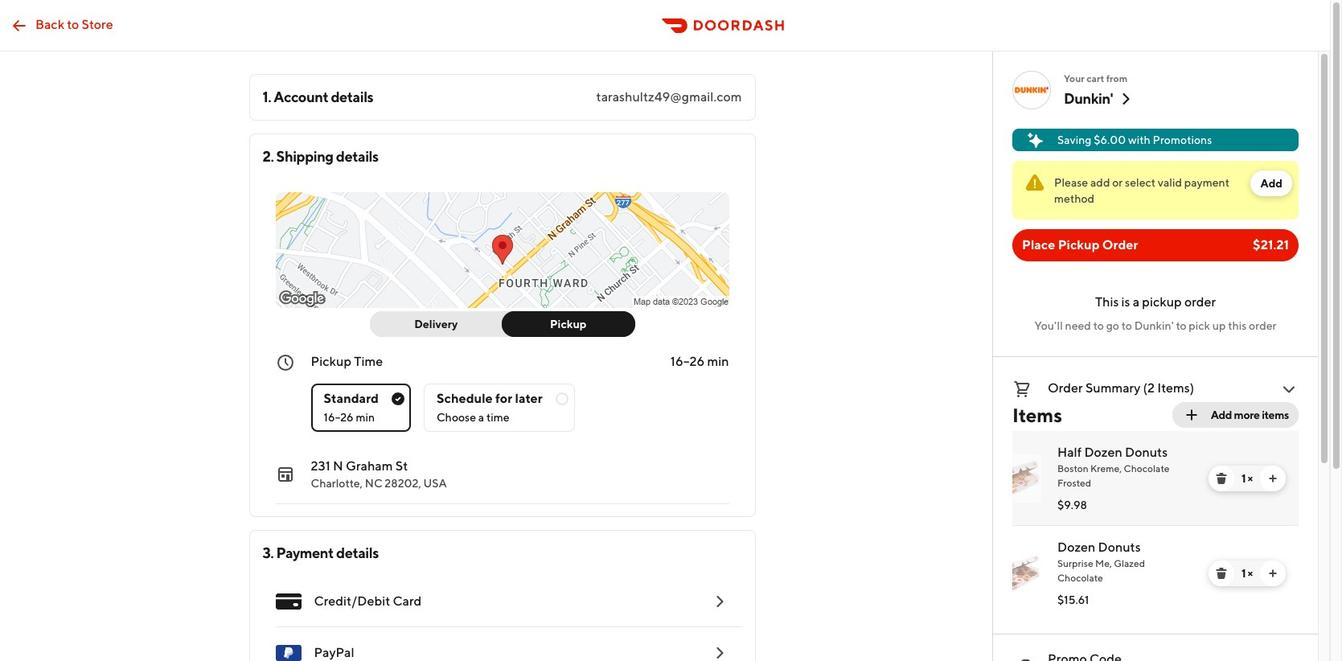 Task type: locate. For each thing, give the bounding box(es) containing it.
1 vertical spatial min
[[356, 411, 375, 424]]

dozen
[[1086, 445, 1124, 460], [1059, 540, 1097, 555]]

usa
[[424, 477, 447, 490]]

1 vertical spatial chocolate
[[1059, 572, 1105, 584]]

0 vertical spatial donuts
[[1126, 445, 1169, 460]]

chocolate
[[1125, 463, 1171, 475], [1059, 572, 1105, 584]]

order up items
[[1048, 381, 1083, 396]]

×
[[1248, 472, 1254, 485], [1248, 567, 1254, 580]]

summary
[[1086, 381, 1141, 396]]

dunkin' inside dunkin' link
[[1064, 90, 1114, 107]]

2 horizontal spatial pickup
[[1058, 237, 1100, 253]]

your cart from
[[1064, 72, 1128, 84]]

0 vertical spatial 16–26
[[671, 354, 705, 369]]

1 1 from the top
[[1242, 472, 1246, 485]]

1. account details
[[263, 89, 374, 105]]

0 horizontal spatial dunkin'
[[1064, 90, 1114, 107]]

remove item from cart image
[[1216, 567, 1229, 580]]

0 horizontal spatial chocolate
[[1059, 572, 1105, 584]]

0 vertical spatial add
[[1261, 177, 1283, 190]]

0 horizontal spatial add
[[1211, 409, 1233, 422]]

2 vertical spatial pickup
[[311, 354, 352, 369]]

dozen up kreme,
[[1086, 445, 1124, 460]]

dunkin' down this is a pickup order
[[1135, 319, 1174, 332]]

back
[[35, 16, 65, 32]]

schedule for later
[[437, 391, 543, 406]]

1 vertical spatial order
[[1250, 319, 1277, 332]]

chocolate down surprise
[[1059, 572, 1105, 584]]

details
[[331, 89, 374, 105], [336, 148, 379, 165], [336, 545, 379, 562]]

to left pick
[[1177, 319, 1187, 332]]

0 vertical spatial chocolate
[[1125, 463, 1171, 475]]

you'll
[[1035, 319, 1063, 332]]

schedule
[[437, 391, 493, 406]]

3. payment
[[263, 545, 334, 562]]

0 horizontal spatial order
[[1185, 294, 1217, 310]]

0 horizontal spatial order
[[1048, 381, 1083, 396]]

$15.61
[[1059, 594, 1091, 607]]

graham
[[346, 459, 393, 474]]

2 add new payment method image from the top
[[710, 644, 729, 661]]

1 vertical spatial order
[[1048, 381, 1083, 396]]

please add or select valid payment method
[[1055, 176, 1230, 205]]

1 horizontal spatial order
[[1250, 319, 1277, 332]]

order
[[1103, 237, 1139, 253], [1048, 381, 1083, 396]]

1 vertical spatial 1 ×
[[1242, 567, 1254, 580]]

a
[[1133, 294, 1140, 310], [479, 411, 485, 424]]

details right 1. account
[[331, 89, 374, 105]]

2 1 × from the top
[[1242, 567, 1254, 580]]

0 vertical spatial ×
[[1248, 472, 1254, 485]]

0 horizontal spatial 16–26
[[324, 411, 354, 424]]

donuts down order summary (2 items) button
[[1126, 445, 1169, 460]]

saving $6.00 with promotions
[[1058, 134, 1213, 146]]

chocolate inside half dozen donuts boston kreme, chocolate frosted
[[1125, 463, 1171, 475]]

choose a time
[[437, 411, 510, 424]]

1 vertical spatial details
[[336, 148, 379, 165]]

2 add one to cart image from the top
[[1267, 567, 1280, 580]]

dozen inside half dozen donuts boston kreme, chocolate frosted
[[1086, 445, 1124, 460]]

3. payment details
[[263, 545, 379, 562]]

1 vertical spatial pickup
[[550, 318, 587, 331]]

saving $6.00 with promotions button
[[1013, 129, 1299, 151]]

0 horizontal spatial pickup
[[311, 354, 352, 369]]

saving
[[1058, 134, 1092, 146]]

0 vertical spatial add one to cart image
[[1267, 472, 1280, 485]]

0 vertical spatial 16–26 min
[[671, 354, 729, 369]]

0 horizontal spatial a
[[479, 411, 485, 424]]

pickup time
[[311, 354, 383, 369]]

add one to cart image right remove item from cart icon
[[1267, 472, 1280, 485]]

1 vertical spatial a
[[479, 411, 485, 424]]

back to store
[[35, 16, 113, 32]]

0 vertical spatial details
[[331, 89, 374, 105]]

1 right remove item from cart icon
[[1242, 472, 1246, 485]]

1 vertical spatial 1
[[1242, 567, 1246, 580]]

0 vertical spatial order
[[1103, 237, 1139, 253]]

add
[[1261, 177, 1283, 190], [1211, 409, 1233, 422]]

pickup for pickup
[[550, 318, 587, 331]]

chocolate right kreme,
[[1125, 463, 1171, 475]]

pickup
[[1143, 294, 1182, 310]]

later
[[515, 391, 543, 406]]

1 1 × from the top
[[1242, 472, 1254, 485]]

dozen up surprise
[[1059, 540, 1097, 555]]

order up pick
[[1185, 294, 1217, 310]]

time
[[487, 411, 510, 424]]

details up credit/debit
[[336, 545, 379, 562]]

chocolate inside dozen donuts surprise me, glazed chocolate
[[1059, 572, 1105, 584]]

min
[[708, 354, 729, 369], [356, 411, 375, 424]]

dunkin' link
[[1064, 89, 1136, 109]]

None radio
[[311, 384, 411, 432], [424, 384, 575, 432], [311, 384, 411, 432], [424, 384, 575, 432]]

1 vertical spatial add new payment method image
[[710, 644, 729, 661]]

1 vertical spatial add
[[1211, 409, 1233, 422]]

dunkin'
[[1064, 90, 1114, 107], [1135, 319, 1174, 332]]

1 horizontal spatial chocolate
[[1125, 463, 1171, 475]]

1 vertical spatial dozen
[[1059, 540, 1097, 555]]

2 × from the top
[[1248, 567, 1254, 580]]

1 for remove item from cart icon
[[1242, 472, 1246, 485]]

1 vertical spatial 16–26
[[324, 411, 354, 424]]

add new payment method image
[[710, 592, 729, 611], [710, 644, 729, 661]]

add more items
[[1211, 409, 1290, 422]]

0 vertical spatial a
[[1133, 294, 1140, 310]]

add one to cart image right remove item from cart image
[[1267, 567, 1280, 580]]

option group containing standard
[[311, 371, 729, 432]]

0 vertical spatial 1
[[1242, 472, 1246, 485]]

1 horizontal spatial 16–26
[[671, 354, 705, 369]]

order inside button
[[1048, 381, 1083, 396]]

donuts
[[1126, 445, 1169, 460], [1100, 540, 1142, 555]]

1 vertical spatial dunkin'
[[1135, 319, 1174, 332]]

details right 2. shipping
[[336, 148, 379, 165]]

1 vertical spatial 16–26 min
[[324, 411, 375, 424]]

1 add new payment method image from the top
[[710, 592, 729, 611]]

order
[[1185, 294, 1217, 310], [1250, 319, 1277, 332]]

order right this
[[1250, 319, 1277, 332]]

add inside button
[[1261, 177, 1283, 190]]

add more items link
[[1173, 402, 1299, 428]]

× right remove item from cart image
[[1248, 567, 1254, 580]]

to inside back to store link
[[67, 16, 79, 32]]

menu
[[263, 576, 742, 661]]

0 vertical spatial add new payment method image
[[710, 592, 729, 611]]

2 vertical spatial details
[[336, 545, 379, 562]]

select
[[1126, 176, 1156, 189]]

tarashultz49@gmail.com
[[597, 89, 742, 105]]

items
[[1262, 409, 1290, 422]]

1 horizontal spatial add
[[1261, 177, 1283, 190]]

16–26
[[671, 354, 705, 369], [324, 411, 354, 424]]

dozen inside dozen donuts surprise me, glazed chocolate
[[1059, 540, 1097, 555]]

a left time
[[479, 411, 485, 424]]

a right 'is'
[[1133, 294, 1140, 310]]

add
[[1091, 176, 1111, 189]]

add left more
[[1211, 409, 1233, 422]]

status
[[1013, 161, 1299, 220]]

16–26 min
[[671, 354, 729, 369], [324, 411, 375, 424]]

back to store link
[[0, 9, 123, 41]]

list containing half dozen donuts
[[995, 431, 1299, 621]]

1 vertical spatial donuts
[[1100, 540, 1142, 555]]

2 1 from the top
[[1242, 567, 1246, 580]]

add up $21.21
[[1261, 177, 1283, 190]]

1 ×
[[1242, 472, 1254, 485], [1242, 567, 1254, 580]]

1 × right remove item from cart icon
[[1242, 472, 1254, 485]]

details for 3. payment details
[[336, 545, 379, 562]]

order up 'is'
[[1103, 237, 1139, 253]]

store
[[82, 16, 113, 32]]

1 × right remove item from cart image
[[1242, 567, 1254, 580]]

boston
[[1059, 463, 1090, 475]]

credit/debit card
[[314, 594, 422, 609]]

charlotte,
[[311, 477, 363, 490]]

1 vertical spatial ×
[[1248, 567, 1254, 580]]

pickup inside radio
[[550, 318, 587, 331]]

0 vertical spatial order
[[1185, 294, 1217, 310]]

× right remove item from cart icon
[[1248, 472, 1254, 485]]

add button
[[1251, 171, 1293, 196]]

0 horizontal spatial 16–26 min
[[324, 411, 375, 424]]

add one to cart image
[[1267, 472, 1280, 485], [1267, 567, 1280, 580]]

half
[[1059, 445, 1083, 460]]

Delivery radio
[[370, 311, 512, 337]]

1. account
[[263, 89, 328, 105]]

0 vertical spatial 1 ×
[[1242, 472, 1254, 485]]

method
[[1055, 192, 1095, 205]]

kreme,
[[1092, 463, 1123, 475]]

1 × from the top
[[1248, 472, 1254, 485]]

to left "go"
[[1094, 319, 1105, 332]]

add for add
[[1261, 177, 1283, 190]]

1 horizontal spatial a
[[1133, 294, 1140, 310]]

1
[[1242, 472, 1246, 485], [1242, 567, 1246, 580]]

items
[[1013, 404, 1063, 426]]

1 horizontal spatial pickup
[[550, 318, 587, 331]]

$21.21
[[1254, 237, 1290, 253]]

1 right remove item from cart image
[[1242, 567, 1246, 580]]

option group
[[311, 371, 729, 432]]

× for add one to cart icon associated with remove item from cart icon
[[1248, 472, 1254, 485]]

chocolate for donuts
[[1125, 463, 1171, 475]]

1 horizontal spatial min
[[708, 354, 729, 369]]

16–26 min inside option group
[[324, 411, 375, 424]]

0 vertical spatial dozen
[[1086, 445, 1124, 460]]

0 vertical spatial dunkin'
[[1064, 90, 1114, 107]]

donuts up the glazed in the right of the page
[[1100, 540, 1142, 555]]

to
[[67, 16, 79, 32], [1094, 319, 1105, 332], [1122, 319, 1133, 332], [1177, 319, 1187, 332]]

1 vertical spatial add one to cart image
[[1267, 567, 1280, 580]]

dunkin' down the cart
[[1064, 90, 1114, 107]]

menu containing credit/debit card
[[263, 576, 742, 661]]

st
[[396, 459, 408, 474]]

28202,
[[385, 477, 421, 490]]

list
[[995, 431, 1299, 621]]

pickup
[[1058, 237, 1100, 253], [550, 318, 587, 331], [311, 354, 352, 369]]

to right back
[[67, 16, 79, 32]]

1 add one to cart image from the top
[[1267, 472, 1280, 485]]



Task type: describe. For each thing, give the bounding box(es) containing it.
× for add one to cart icon related to remove item from cart image
[[1248, 567, 1254, 580]]

this is a pickup order
[[1096, 294, 1217, 310]]

valid
[[1158, 176, 1183, 189]]

1 for remove item from cart image
[[1242, 567, 1246, 580]]

payment
[[1185, 176, 1230, 189]]

donuts inside half dozen donuts boston kreme, chocolate frosted
[[1126, 445, 1169, 460]]

chocolate for surprise
[[1059, 572, 1105, 584]]

from
[[1107, 72, 1128, 84]]

for
[[496, 391, 513, 406]]

add new payment method image for credit/debit card
[[710, 592, 729, 611]]

items)
[[1158, 381, 1195, 396]]

card
[[393, 594, 422, 609]]

delivery
[[415, 318, 458, 331]]

(2
[[1144, 381, 1155, 396]]

with
[[1129, 134, 1151, 146]]

please
[[1055, 176, 1089, 189]]

cart
[[1087, 72, 1105, 84]]

place
[[1023, 237, 1056, 253]]

add one to cart image for remove item from cart icon
[[1267, 472, 1280, 485]]

status containing please add or select valid payment method
[[1013, 161, 1299, 220]]

promotions
[[1153, 134, 1213, 146]]

this
[[1229, 319, 1247, 332]]

add for add more items
[[1211, 409, 1233, 422]]

choose
[[437, 411, 476, 424]]

surprise
[[1059, 558, 1095, 570]]

need
[[1066, 319, 1092, 332]]

dozen donuts image
[[995, 550, 1043, 598]]

paypal
[[314, 645, 354, 661]]

Pickup radio
[[502, 311, 635, 337]]

up
[[1213, 319, 1226, 332]]

nc
[[365, 477, 383, 490]]

time
[[354, 354, 383, 369]]

details for 2. shipping details
[[336, 148, 379, 165]]

more
[[1235, 409, 1260, 422]]

order summary (2 items) button
[[1013, 377, 1299, 402]]

0 vertical spatial pickup
[[1058, 237, 1100, 253]]

to right "go"
[[1122, 319, 1133, 332]]

231
[[311, 459, 331, 474]]

add new payment method image for paypal
[[710, 644, 729, 661]]

2. shipping details
[[263, 148, 379, 165]]

half dozen donuts image
[[995, 455, 1043, 503]]

1 horizontal spatial order
[[1103, 237, 1139, 253]]

$6.00
[[1094, 134, 1127, 146]]

1 horizontal spatial dunkin'
[[1135, 319, 1174, 332]]

place pickup order
[[1023, 237, 1139, 253]]

frosted
[[1059, 477, 1093, 489]]

2. shipping
[[263, 148, 334, 165]]

1 × for remove item from cart icon
[[1242, 472, 1254, 485]]

add one to cart image for remove item from cart image
[[1267, 567, 1280, 580]]

n
[[333, 459, 343, 474]]

donuts inside dozen donuts surprise me, glazed chocolate
[[1100, 540, 1142, 555]]

this
[[1096, 294, 1119, 310]]

half dozen donuts boston kreme, chocolate frosted
[[1059, 445, 1171, 489]]

0 vertical spatial min
[[708, 354, 729, 369]]

delivery or pickup selector option group
[[370, 311, 635, 337]]

231 n graham st charlotte,  nc 28202,  usa
[[311, 459, 447, 490]]

your
[[1064, 72, 1085, 84]]

1 × for remove item from cart image
[[1242, 567, 1254, 580]]

standard
[[324, 391, 379, 406]]

remove item from cart image
[[1216, 472, 1229, 485]]

0 horizontal spatial min
[[356, 411, 375, 424]]

is
[[1122, 294, 1131, 310]]

pick
[[1189, 319, 1211, 332]]

dozen donuts surprise me, glazed chocolate
[[1059, 540, 1147, 584]]

you'll need to go to dunkin' to pick up this order
[[1035, 319, 1277, 332]]

show menu image
[[276, 589, 301, 615]]

1 horizontal spatial 16–26 min
[[671, 354, 729, 369]]

credit/debit
[[314, 594, 390, 609]]

pickup for pickup time
[[311, 354, 352, 369]]

or
[[1113, 176, 1123, 189]]

glazed
[[1115, 558, 1147, 570]]

order summary (2 items)
[[1048, 381, 1195, 396]]

me,
[[1097, 558, 1113, 570]]

go
[[1107, 319, 1120, 332]]

$9.98
[[1059, 499, 1089, 512]]

details for 1. account details
[[331, 89, 374, 105]]



Task type: vqa. For each thing, say whether or not it's contained in the screenshot.
Flavored Egg (Hard Boiled)
no



